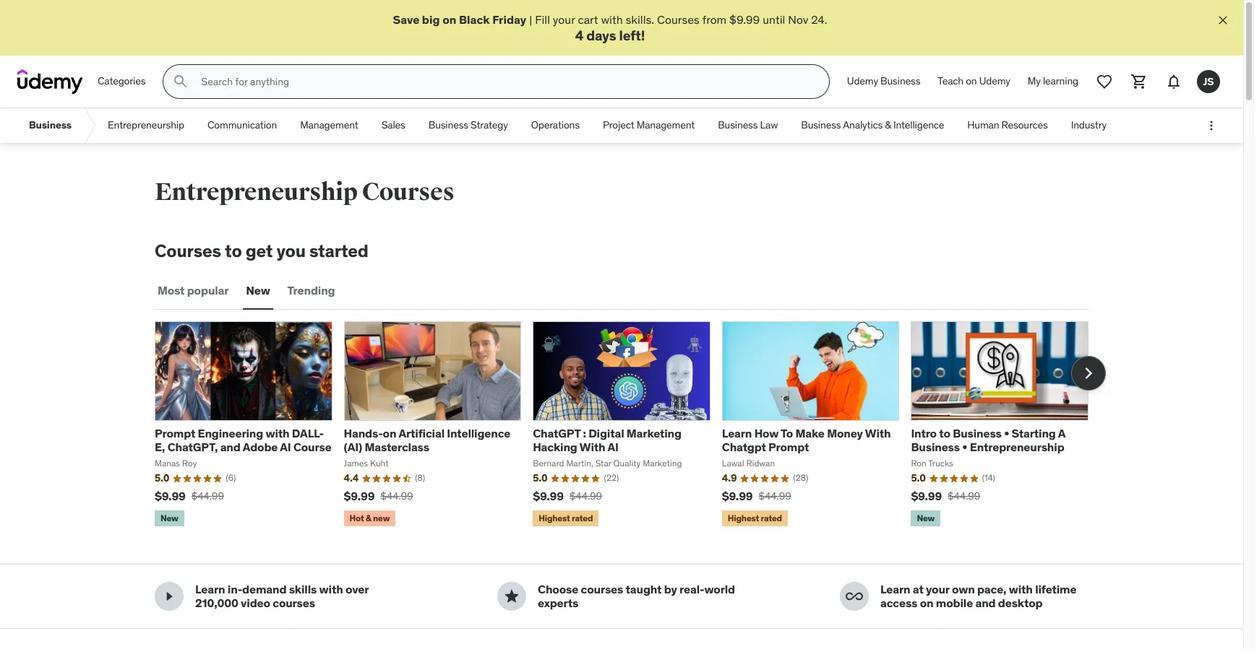 Task type: vqa. For each thing, say whether or not it's contained in the screenshot.
the topmost the in
no



Task type: locate. For each thing, give the bounding box(es) containing it.
0 horizontal spatial intelligence
[[447, 427, 511, 441]]

to for get
[[225, 240, 242, 263]]

1 udemy from the left
[[847, 75, 878, 88]]

with inside 'chatgpt : digital marketing hacking with ai'
[[580, 440, 605, 455]]

0 horizontal spatial udemy
[[847, 75, 878, 88]]

courses down sales link
[[362, 177, 454, 208]]

on left artificial
[[383, 427, 396, 441]]

2 vertical spatial courses
[[155, 240, 221, 263]]

medium image
[[503, 589, 520, 606]]

project management link
[[591, 109, 706, 143]]

courses left taught
[[581, 583, 623, 597]]

(ai)
[[344, 440, 362, 455]]

learn inside learn at your own pace, with lifetime access on mobile and desktop
[[880, 583, 910, 597]]

prompt
[[155, 427, 195, 441], [768, 440, 809, 455]]

analytics
[[843, 119, 883, 132]]

course
[[293, 440, 331, 455]]

artificial
[[399, 427, 445, 441]]

with inside learn at your own pace, with lifetime access on mobile and desktop
[[1009, 583, 1033, 597]]

with inside learn how to make money with chatgpt prompt
[[865, 427, 891, 441]]

learn left at
[[880, 583, 910, 597]]

1 vertical spatial courses
[[362, 177, 454, 208]]

1 vertical spatial entrepreneurship
[[155, 177, 358, 208]]

:
[[583, 427, 586, 441]]

your right "fill"
[[553, 12, 575, 27]]

on left mobile
[[920, 597, 934, 611]]

to left get
[[225, 240, 242, 263]]

1 vertical spatial intelligence
[[447, 427, 511, 441]]

udemy image
[[17, 70, 83, 94]]

1 ai from the left
[[280, 440, 291, 455]]

1 horizontal spatial to
[[939, 427, 950, 441]]

with up days
[[601, 12, 623, 27]]

chatgpt,
[[167, 440, 218, 455]]

1 vertical spatial your
[[926, 583, 950, 597]]

0 horizontal spatial management
[[300, 119, 358, 132]]

most
[[158, 284, 185, 298]]

intelligence right &
[[893, 119, 944, 132]]

taught
[[626, 583, 662, 597]]

0 horizontal spatial prompt
[[155, 427, 195, 441]]

intelligence
[[893, 119, 944, 132], [447, 427, 511, 441]]

with left dall-
[[266, 427, 290, 441]]

1 horizontal spatial ai
[[608, 440, 619, 455]]

learn left in-
[[195, 583, 225, 597]]

learn for learn in-demand skills with over 210,000 video courses
[[195, 583, 225, 597]]

courses right video on the bottom left of the page
[[273, 597, 315, 611]]

0 vertical spatial entrepreneurship
[[108, 119, 184, 132]]

new
[[246, 284, 270, 298]]

1 vertical spatial to
[[939, 427, 950, 441]]

strategy
[[471, 119, 508, 132]]

0 horizontal spatial courses
[[273, 597, 315, 611]]

1 horizontal spatial udemy
[[979, 75, 1010, 88]]

experts
[[538, 597, 578, 611]]

communication link
[[196, 109, 289, 143]]

wishlist image
[[1096, 73, 1113, 90]]

with
[[601, 12, 623, 27], [266, 427, 290, 441], [319, 583, 343, 597], [1009, 583, 1033, 597]]

resources
[[1002, 119, 1048, 132]]

entrepreneurship inside 'link'
[[108, 119, 184, 132]]

sales
[[381, 119, 405, 132]]

my learning link
[[1019, 64, 1087, 99]]

human
[[967, 119, 999, 132]]

intro to business • starting a business • entrepreneurship link
[[911, 427, 1066, 455]]

your inside learn at your own pace, with lifetime access on mobile and desktop
[[926, 583, 950, 597]]

business link
[[17, 109, 83, 143]]

entrepreneurship link
[[96, 109, 196, 143]]

1 management from the left
[[300, 119, 358, 132]]

e,
[[155, 440, 165, 455]]

ai inside prompt engineering with dall- e, chatgpt, and adobe ai course
[[280, 440, 291, 455]]

0 horizontal spatial your
[[553, 12, 575, 27]]

management
[[300, 119, 358, 132], [637, 119, 695, 132]]

courses up the "most popular"
[[155, 240, 221, 263]]

courses
[[581, 583, 623, 597], [273, 597, 315, 611]]

most popular
[[158, 284, 229, 298]]

2 vertical spatial entrepreneurship
[[970, 440, 1064, 455]]

ai inside 'chatgpt : digital marketing hacking with ai'
[[608, 440, 619, 455]]

management left sales
[[300, 119, 358, 132]]

1 vertical spatial and
[[975, 597, 996, 611]]

1 horizontal spatial management
[[637, 119, 695, 132]]

0 vertical spatial courses
[[657, 12, 700, 27]]

to
[[225, 240, 242, 263], [939, 427, 950, 441]]

and inside prompt engineering with dall- e, chatgpt, and adobe ai course
[[220, 440, 240, 455]]

at
[[913, 583, 924, 597]]

0 horizontal spatial courses
[[155, 240, 221, 263]]

1 medium image from the left
[[160, 589, 178, 606]]

friday
[[492, 12, 526, 27]]

on inside save big on black friday | fill your cart with skills. courses from $9.99 until nov 24. 4 days left!
[[443, 12, 456, 27]]

learn inside learn how to make money with chatgpt prompt
[[722, 427, 752, 441]]

udemy up analytics
[[847, 75, 878, 88]]

learn left how on the bottom of page
[[722, 427, 752, 441]]

0 horizontal spatial with
[[580, 440, 605, 455]]

0 vertical spatial and
[[220, 440, 240, 455]]

0 horizontal spatial ai
[[280, 440, 291, 455]]

with right money on the bottom of the page
[[865, 427, 891, 441]]

1 horizontal spatial learn
[[722, 427, 752, 441]]

money
[[827, 427, 863, 441]]

medium image
[[160, 589, 178, 606], [846, 589, 863, 606]]

1 horizontal spatial with
[[865, 427, 891, 441]]

• left starting
[[1004, 427, 1009, 441]]

1 horizontal spatial prompt
[[768, 440, 809, 455]]

0 horizontal spatial learn
[[195, 583, 225, 597]]

with for hacking
[[580, 440, 605, 455]]

your right at
[[926, 583, 950, 597]]

udemy
[[847, 75, 878, 88], [979, 75, 1010, 88]]

ai right adobe
[[280, 440, 291, 455]]

learn how to make money with chatgpt prompt
[[722, 427, 891, 455]]

0 horizontal spatial medium image
[[160, 589, 178, 606]]

1 horizontal spatial medium image
[[846, 589, 863, 606]]

with right 'pace,'
[[1009, 583, 1033, 597]]

on right big
[[443, 12, 456, 27]]

1 horizontal spatial courses
[[362, 177, 454, 208]]

ai right :
[[608, 440, 619, 455]]

1 horizontal spatial courses
[[581, 583, 623, 597]]

• right intro
[[962, 440, 968, 455]]

1 horizontal spatial and
[[975, 597, 996, 611]]

courses inside learn in-demand skills with over 210,000 video courses
[[273, 597, 315, 611]]

demand
[[242, 583, 286, 597]]

0 horizontal spatial to
[[225, 240, 242, 263]]

choose
[[538, 583, 578, 597]]

medium image left access
[[846, 589, 863, 606]]

chatgpt
[[722, 440, 766, 455]]

prompt inside learn how to make money with chatgpt prompt
[[768, 440, 809, 455]]

entrepreneurship for entrepreneurship courses
[[155, 177, 358, 208]]

2 management from the left
[[637, 119, 695, 132]]

learn for learn how to make money with chatgpt prompt
[[722, 427, 752, 441]]

0 vertical spatial your
[[553, 12, 575, 27]]

2 horizontal spatial courses
[[657, 12, 700, 27]]

intelligence inside hands-on artificial intelligence (ai) masterclass
[[447, 427, 511, 441]]

industry
[[1071, 119, 1107, 132]]

0 horizontal spatial and
[[220, 440, 240, 455]]

management right project
[[637, 119, 695, 132]]

learn for learn at your own pace, with lifetime access on mobile and desktop
[[880, 583, 910, 597]]

project management
[[603, 119, 695, 132]]

2 ai from the left
[[608, 440, 619, 455]]

and left adobe
[[220, 440, 240, 455]]

operations
[[531, 119, 580, 132]]

and right own
[[975, 597, 996, 611]]

0 vertical spatial intelligence
[[893, 119, 944, 132]]

2 horizontal spatial learn
[[880, 583, 910, 597]]

with right hacking
[[580, 440, 605, 455]]

2 medium image from the left
[[846, 589, 863, 606]]

udemy left my
[[979, 75, 1010, 88]]

hacking
[[533, 440, 577, 455]]

next image
[[1077, 362, 1100, 385]]

learn inside learn in-demand skills with over 210,000 video courses
[[195, 583, 225, 597]]

0 vertical spatial to
[[225, 240, 242, 263]]

how
[[754, 427, 779, 441]]

to inside intro to business • starting a business • entrepreneurship
[[939, 427, 950, 441]]

new button
[[243, 274, 273, 309]]

js
[[1203, 75, 1214, 88]]

entrepreneurship inside intro to business • starting a business • entrepreneurship
[[970, 440, 1064, 455]]

1 horizontal spatial your
[[926, 583, 950, 597]]

courses left 'from'
[[657, 12, 700, 27]]

business
[[881, 75, 920, 88], [29, 119, 72, 132], [428, 119, 468, 132], [718, 119, 758, 132], [801, 119, 841, 132], [953, 427, 1002, 441], [911, 440, 960, 455]]

hands-on artificial intelligence (ai) masterclass link
[[344, 427, 511, 455]]

medium image left 210,000
[[160, 589, 178, 606]]

teach on udemy
[[938, 75, 1010, 88]]

over
[[345, 583, 369, 597]]

on
[[443, 12, 456, 27], [966, 75, 977, 88], [383, 427, 396, 441], [920, 597, 934, 611]]

intelligence for hands-on artificial intelligence (ai) masterclass
[[447, 427, 511, 441]]

0 horizontal spatial •
[[962, 440, 968, 455]]

1 horizontal spatial intelligence
[[893, 119, 944, 132]]

courses
[[657, 12, 700, 27], [362, 177, 454, 208], [155, 240, 221, 263]]

with left over
[[319, 583, 343, 597]]

intelligence right artificial
[[447, 427, 511, 441]]

courses inside save big on black friday | fill your cart with skills. courses from $9.99 until nov 24. 4 days left!
[[657, 12, 700, 27]]

your inside save big on black friday | fill your cart with skills. courses from $9.99 until nov 24. 4 days left!
[[553, 12, 575, 27]]

days
[[586, 27, 616, 44]]

to right intro
[[939, 427, 950, 441]]

big
[[422, 12, 440, 27]]



Task type: describe. For each thing, give the bounding box(es) containing it.
udemy business link
[[838, 64, 929, 99]]

with inside learn in-demand skills with over 210,000 video courses
[[319, 583, 343, 597]]

teach on udemy link
[[929, 64, 1019, 99]]

choose courses taught by real-world experts
[[538, 583, 735, 611]]

lifetime
[[1035, 583, 1077, 597]]

$9.99
[[729, 12, 760, 27]]

learn at your own pace, with lifetime access on mobile and desktop
[[880, 583, 1077, 611]]

skills
[[289, 583, 317, 597]]

chatgpt : digital marketing hacking with ai
[[533, 427, 682, 455]]

chatgpt
[[533, 427, 581, 441]]

management inside project management 'link'
[[637, 119, 695, 132]]

hands-on artificial intelligence (ai) masterclass
[[344, 427, 511, 455]]

business law
[[718, 119, 778, 132]]

notifications image
[[1165, 73, 1183, 90]]

human resources
[[967, 119, 1048, 132]]

on inside learn at your own pace, with lifetime access on mobile and desktop
[[920, 597, 934, 611]]

pace,
[[977, 583, 1007, 597]]

my learning
[[1028, 75, 1079, 88]]

categories button
[[89, 64, 154, 99]]

world
[[704, 583, 735, 597]]

management inside management link
[[300, 119, 358, 132]]

intro
[[911, 427, 937, 441]]

industry link
[[1060, 109, 1118, 143]]

cart
[[578, 12, 598, 27]]

project
[[603, 119, 634, 132]]

nov
[[788, 12, 808, 27]]

shopping cart with 0 items image
[[1131, 73, 1148, 90]]

access
[[880, 597, 918, 611]]

you
[[276, 240, 306, 263]]

udemy business
[[847, 75, 920, 88]]

2 udemy from the left
[[979, 75, 1010, 88]]

more subcategory menu links image
[[1204, 119, 1219, 133]]

engineering
[[198, 427, 263, 441]]

js link
[[1191, 64, 1226, 99]]

and inside learn at your own pace, with lifetime access on mobile and desktop
[[975, 597, 996, 611]]

with for money
[[865, 427, 891, 441]]

sales link
[[370, 109, 417, 143]]

business strategy
[[428, 119, 508, 132]]

digital
[[589, 427, 624, 441]]

save
[[393, 12, 419, 27]]

trending
[[287, 284, 335, 298]]

on right "teach"
[[966, 75, 977, 88]]

to for business
[[939, 427, 950, 441]]

save big on black friday | fill your cart with skills. courses from $9.99 until nov 24. 4 days left!
[[393, 12, 827, 44]]

hands-
[[344, 427, 383, 441]]

get
[[246, 240, 273, 263]]

prompt inside prompt engineering with dall- e, chatgpt, and adobe ai course
[[155, 427, 195, 441]]

trending button
[[285, 274, 338, 309]]

carousel element
[[155, 322, 1106, 530]]

intelligence for business analytics & intelligence
[[893, 119, 944, 132]]

medium image for learn at your own pace, with lifetime access on mobile and desktop
[[846, 589, 863, 606]]

courses inside choose courses taught by real-world experts
[[581, 583, 623, 597]]

real-
[[680, 583, 704, 597]]

|
[[529, 12, 532, 27]]

business analytics & intelligence link
[[790, 109, 956, 143]]

business law link
[[706, 109, 790, 143]]

&
[[885, 119, 891, 132]]

on inside hands-on artificial intelligence (ai) masterclass
[[383, 427, 396, 441]]

a
[[1058, 427, 1066, 441]]

24.
[[811, 12, 827, 27]]

with inside prompt engineering with dall- e, chatgpt, and adobe ai course
[[266, 427, 290, 441]]

business analytics & intelligence
[[801, 119, 944, 132]]

fill
[[535, 12, 550, 27]]

my
[[1028, 75, 1041, 88]]

in-
[[228, 583, 242, 597]]

courses to get you started
[[155, 240, 369, 263]]

Search for anything text field
[[198, 70, 812, 94]]

starting
[[1012, 427, 1056, 441]]

prompt engineering with dall- e, chatgpt, and adobe ai course link
[[155, 427, 331, 455]]

human resources link
[[956, 109, 1060, 143]]

until
[[763, 12, 785, 27]]

operations link
[[520, 109, 591, 143]]

by
[[664, 583, 677, 597]]

make
[[796, 427, 825, 441]]

1 horizontal spatial •
[[1004, 427, 1009, 441]]

learning
[[1043, 75, 1079, 88]]

popular
[[187, 284, 229, 298]]

submit search image
[[172, 73, 190, 90]]

entrepreneurship for entrepreneurship
[[108, 119, 184, 132]]

management link
[[289, 109, 370, 143]]

prompt engineering with dall- e, chatgpt, and adobe ai course
[[155, 427, 331, 455]]

adobe
[[243, 440, 278, 455]]

intro to business • starting a business • entrepreneurship
[[911, 427, 1066, 455]]

skills.
[[626, 12, 654, 27]]

with inside save big on black friday | fill your cart with skills. courses from $9.99 until nov 24. 4 days left!
[[601, 12, 623, 27]]

communication
[[207, 119, 277, 132]]

video
[[241, 597, 270, 611]]

teach
[[938, 75, 964, 88]]

business strategy link
[[417, 109, 520, 143]]

black
[[459, 12, 490, 27]]

from
[[702, 12, 727, 27]]

masterclass
[[365, 440, 429, 455]]

210,000
[[195, 597, 238, 611]]

to
[[781, 427, 793, 441]]

most popular button
[[155, 274, 232, 309]]

law
[[760, 119, 778, 132]]

left!
[[619, 27, 645, 44]]

business inside "link"
[[29, 119, 72, 132]]

dall-
[[292, 427, 324, 441]]

4
[[575, 27, 583, 44]]

close image
[[1216, 13, 1230, 27]]

medium image for learn in-demand skills with over 210,000 video courses
[[160, 589, 178, 606]]

chatgpt : digital marketing hacking with ai link
[[533, 427, 682, 455]]

arrow pointing to subcategory menu links image
[[83, 109, 96, 143]]

marketing
[[627, 427, 682, 441]]

own
[[952, 583, 975, 597]]



